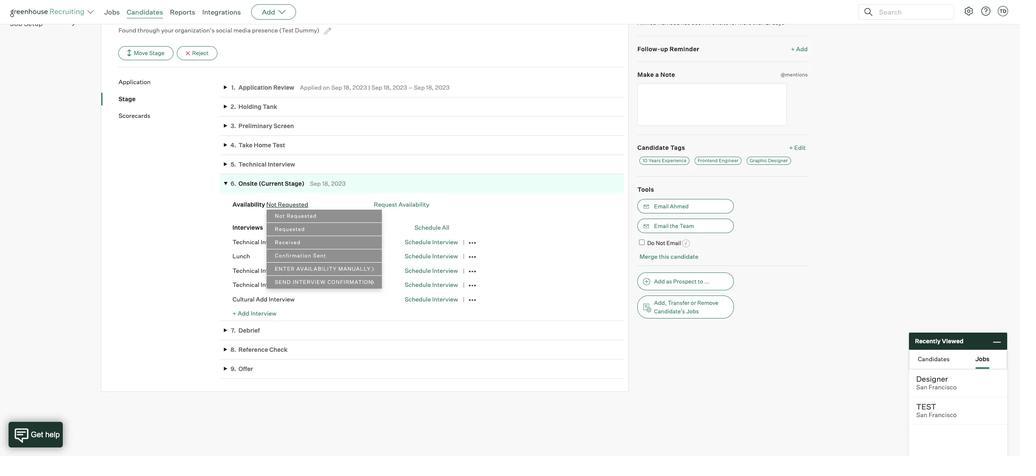 Task type: vqa. For each thing, say whether or not it's contained in the screenshot.
custom
no



Task type: locate. For each thing, give the bounding box(es) containing it.
+
[[791, 45, 795, 52], [790, 144, 794, 151], [233, 310, 237, 317]]

not requested
[[267, 201, 308, 208], [275, 213, 317, 219]]

7.
[[231, 327, 236, 334]]

1 vertical spatial ahmed
[[670, 203, 689, 210]]

onsite right 6.
[[239, 180, 258, 187]]

+ up @mentions
[[791, 45, 795, 52]]

reject button
[[177, 46, 218, 60]]

8.
[[231, 346, 236, 353]]

requested up received
[[275, 226, 305, 233]]

scorecards link
[[119, 112, 220, 120]]

1 horizontal spatial jobs
[[687, 308, 699, 315]]

technical down interviews
[[233, 238, 260, 246]]

0 vertical spatial san
[[917, 384, 928, 392]]

francisco
[[929, 384, 957, 392], [929, 412, 957, 419]]

email inside email the team button
[[655, 223, 669, 229]]

candidate
[[671, 253, 699, 260]]

request
[[374, 201, 397, 208]]

...
[[705, 278, 710, 285]]

designer inside designer san francisco
[[917, 374, 949, 384]]

+ inside + edit link
[[790, 144, 794, 151]]

tab list
[[910, 350, 1007, 369]]

technical interview down lunch
[[233, 267, 287, 274]]

onsite right in in the top of the page
[[712, 19, 729, 26]]

reports
[[10, 2, 36, 10], [170, 8, 195, 16]]

candidates down recently viewed
[[918, 355, 950, 363]]

follow-up reminder
[[638, 45, 700, 52]]

0 vertical spatial jobs
[[104, 8, 120, 16]]

0 vertical spatial +
[[791, 45, 795, 52]]

jobs inside add, transfer or remove candidate's jobs
[[687, 308, 699, 315]]

francisco inside designer san francisco
[[929, 384, 957, 392]]

availability
[[233, 201, 265, 208], [399, 201, 430, 208]]

viewed
[[942, 338, 964, 345]]

for
[[730, 19, 737, 26]]

on
[[323, 84, 330, 91]]

1 horizontal spatial reports
[[170, 8, 195, 16]]

1 vertical spatial +
[[790, 144, 794, 151]]

1 horizontal spatial designer
[[769, 158, 788, 164]]

take
[[239, 141, 253, 149]]

2 vertical spatial not
[[656, 240, 666, 246]]

10 years experience
[[643, 158, 687, 164]]

add for + add
[[797, 45, 808, 52]]

graphic designer
[[750, 158, 788, 164]]

0 vertical spatial not
[[267, 201, 277, 208]]

request availability button
[[374, 201, 430, 208]]

0 horizontal spatial ahmed
[[638, 19, 657, 26]]

0 horizontal spatial reports
[[10, 2, 36, 10]]

add for cultural add interview
[[256, 296, 268, 303]]

+ for + add
[[791, 45, 795, 52]]

test san francisco
[[917, 402, 957, 419]]

+ down cultural
[[233, 310, 237, 317]]

preliminary
[[239, 122, 273, 129]]

3 schedule interview from the top
[[405, 267, 458, 274]]

more
[[738, 19, 752, 26]]

stage right move
[[149, 50, 165, 56]]

sep right stage)
[[310, 180, 321, 187]]

2 technical interview from the top
[[233, 267, 287, 274]]

add, transfer or remove candidate's jobs
[[655, 300, 719, 315]]

add up 'presence'
[[262, 8, 275, 16]]

1 horizontal spatial reports link
[[170, 8, 195, 16]]

add down cultural
[[238, 310, 249, 317]]

0 vertical spatial stage
[[149, 50, 165, 56]]

email inside email ahmed button
[[655, 203, 669, 210]]

frontend engineer
[[698, 158, 739, 164]]

to
[[698, 278, 704, 285]]

schedule interview for fourth schedule interview link
[[405, 281, 458, 289]]

follow-
[[638, 45, 661, 52]]

5 schedule interview link from the top
[[405, 296, 458, 303]]

schedule interview link
[[405, 238, 458, 246], [405, 253, 458, 260], [405, 267, 458, 274], [405, 281, 458, 289], [405, 296, 458, 303]]

not requested down stage)
[[267, 201, 308, 208]]

0 horizontal spatial candidates
[[127, 8, 163, 16]]

availability up interviews
[[233, 201, 265, 208]]

1. application review applied on  sep 18, 2023 | sep 18, 2023 – sep 18, 2023
[[231, 84, 450, 91]]

2 vertical spatial email
[[667, 240, 681, 246]]

1 vertical spatial requested
[[287, 213, 317, 219]]

stage up scorecards
[[119, 95, 136, 102]]

2 vertical spatial jobs
[[976, 355, 990, 363]]

schedule for first schedule interview link from the bottom of the page
[[405, 296, 431, 303]]

+ add interview link
[[233, 310, 277, 317]]

add inside popup button
[[262, 8, 275, 16]]

schedule interview for 3rd schedule interview link from the bottom of the page
[[405, 267, 458, 274]]

availability right request
[[399, 201, 430, 208]]

sep right |
[[372, 84, 383, 91]]

2 vertical spatial designer
[[917, 374, 949, 384]]

+ left edit
[[790, 144, 794, 151]]

test
[[917, 402, 937, 412]]

(current
[[259, 180, 284, 187]]

add left the as
[[655, 278, 665, 285]]

reports link up organization's
[[170, 8, 195, 16]]

2 francisco from the top
[[929, 412, 957, 419]]

tags
[[671, 144, 686, 151]]

candidates up through
[[127, 8, 163, 16]]

2023
[[353, 84, 367, 91], [393, 84, 407, 91], [435, 84, 450, 91], [331, 180, 346, 187]]

designer right graphic
[[769, 158, 788, 164]]

confirmation
[[328, 279, 373, 286]]

1 horizontal spatial stage
[[149, 50, 165, 56]]

francisco up "test san francisco"
[[929, 384, 957, 392]]

designer up found
[[119, 15, 149, 23]]

job setup
[[10, 19, 43, 28]]

(50)
[[150, 15, 165, 23]]

technical interview
[[233, 238, 287, 246], [233, 267, 287, 274], [233, 281, 287, 289]]

not down (current
[[267, 201, 277, 208]]

reject
[[192, 50, 209, 56]]

18, right the on
[[344, 84, 351, 91]]

0 vertical spatial email
[[655, 203, 669, 210]]

+ inside + add link
[[791, 45, 795, 52]]

1 horizontal spatial availability
[[399, 201, 430, 208]]

technical
[[239, 161, 267, 168], [233, 238, 260, 246], [233, 267, 260, 274], [233, 281, 260, 289]]

not requested down not requested dropdown button
[[275, 213, 317, 219]]

1 francisco from the top
[[929, 384, 957, 392]]

schedule for fourth schedule interview link
[[405, 281, 431, 289]]

1 vertical spatial email
[[655, 223, 669, 229]]

not right do
[[656, 240, 666, 246]]

offer
[[239, 365, 253, 373]]

1 vertical spatial francisco
[[929, 412, 957, 419]]

holding
[[239, 103, 262, 110]]

candidate tags
[[638, 144, 686, 151]]

frontend engineer link
[[695, 157, 742, 165]]

interview
[[293, 279, 326, 286]]

2 san from the top
[[917, 412, 928, 419]]

5 schedule interview from the top
[[405, 296, 458, 303]]

add as prospect to ... button
[[638, 273, 734, 291]]

None text field
[[638, 83, 787, 126]]

add up @mentions
[[797, 45, 808, 52]]

2 vertical spatial technical interview
[[233, 281, 287, 289]]

1 vertical spatial designer
[[769, 158, 788, 164]]

reports link up the job setup link
[[10, 1, 75, 11]]

jobs link
[[104, 8, 120, 16]]

add up + add interview link
[[256, 296, 268, 303]]

or
[[691, 300, 697, 306]]

received
[[275, 239, 301, 246]]

1 horizontal spatial ahmed
[[670, 203, 689, 210]]

ahmed inside button
[[670, 203, 689, 210]]

not down not requested dropdown button
[[275, 213, 285, 219]]

request availability
[[374, 201, 430, 208]]

1 schedule interview from the top
[[405, 238, 458, 246]]

0 vertical spatial candidates
[[127, 8, 163, 16]]

candidates inside tab list
[[918, 355, 950, 363]]

designer inside 'link'
[[769, 158, 788, 164]]

5.
[[231, 161, 236, 168]]

|
[[369, 84, 370, 91]]

this
[[659, 253, 670, 260]]

candidates
[[127, 8, 163, 16], [918, 355, 950, 363]]

1 vertical spatial stage
[[119, 95, 136, 102]]

san inside "test san francisco"
[[917, 412, 928, 419]]

0 vertical spatial designer
[[119, 15, 149, 23]]

configure image
[[964, 6, 975, 16]]

0 horizontal spatial jobs
[[104, 8, 120, 16]]

edit
[[795, 144, 806, 151]]

review
[[273, 84, 294, 91]]

stage
[[149, 50, 165, 56], [119, 95, 136, 102]]

1 vertical spatial candidates
[[918, 355, 950, 363]]

5. technical interview
[[231, 161, 295, 168]]

reports up job setup
[[10, 2, 36, 10]]

0 vertical spatial ahmed
[[638, 19, 657, 26]]

ahmed left hamoud
[[638, 19, 657, 26]]

3 schedule interview link from the top
[[405, 267, 458, 274]]

schedule interview for first schedule interview link from the bottom of the page
[[405, 296, 458, 303]]

san up test
[[917, 384, 928, 392]]

0 vertical spatial onsite
[[712, 19, 729, 26]]

1 vertical spatial san
[[917, 412, 928, 419]]

designer for designer san francisco
[[917, 374, 949, 384]]

1 horizontal spatial candidates
[[918, 355, 950, 363]]

4.
[[231, 141, 236, 149]]

email ahmed button
[[638, 199, 734, 214]]

stage link
[[119, 95, 220, 103]]

san inside designer san francisco
[[917, 384, 928, 392]]

san down designer san francisco on the right of the page
[[917, 412, 928, 419]]

technical interview up the cultural add interview at the left bottom of page
[[233, 281, 287, 289]]

1 vertical spatial jobs
[[687, 308, 699, 315]]

0 horizontal spatial onsite
[[239, 180, 258, 187]]

2 vertical spatial +
[[233, 310, 237, 317]]

1 vertical spatial technical interview
[[233, 267, 287, 274]]

email for email the team
[[655, 223, 669, 229]]

prospect
[[674, 278, 697, 285]]

job setup link
[[10, 18, 75, 29]]

requested down not requested dropdown button
[[287, 213, 317, 219]]

designer up test
[[917, 374, 949, 384]]

1 horizontal spatial application
[[239, 84, 272, 91]]

0 horizontal spatial availability
[[233, 201, 265, 208]]

2 schedule interview from the top
[[405, 253, 458, 260]]

0 horizontal spatial designer
[[119, 15, 149, 23]]

technical interview down interviews
[[233, 238, 287, 246]]

2 vertical spatial requested
[[275, 226, 305, 233]]

1 horizontal spatial onsite
[[712, 19, 729, 26]]

email up email the team
[[655, 203, 669, 210]]

application up 2. holding tank
[[239, 84, 272, 91]]

4 schedule interview from the top
[[405, 281, 458, 289]]

add
[[262, 8, 275, 16], [797, 45, 808, 52], [655, 278, 665, 285], [256, 296, 268, 303], [238, 310, 249, 317]]

ahmed up the
[[670, 203, 689, 210]]

do not email
[[648, 240, 681, 246]]

schedule for fifth schedule interview link from the bottom of the page
[[405, 238, 431, 246]]

test
[[273, 141, 285, 149]]

requested down stage)
[[278, 201, 308, 208]]

Do Not Email checkbox
[[640, 240, 645, 245]]

2 horizontal spatial designer
[[917, 374, 949, 384]]

francisco inside "test san francisco"
[[929, 412, 957, 419]]

francisco down designer san francisco on the right of the page
[[929, 412, 957, 419]]

add as prospect to ...
[[655, 278, 710, 285]]

found through your organization's social media presence (test dummy)
[[119, 27, 321, 34]]

interview
[[268, 161, 295, 168], [261, 238, 287, 246], [432, 238, 458, 246], [432, 253, 458, 260], [261, 267, 287, 274], [432, 267, 458, 274], [261, 281, 287, 289], [432, 281, 458, 289], [269, 296, 295, 303], [432, 296, 458, 303], [251, 310, 277, 317]]

0 vertical spatial technical interview
[[233, 238, 287, 246]]

email up merge this candidate link
[[667, 240, 681, 246]]

confirmation sent
[[275, 253, 326, 259]]

1 san from the top
[[917, 384, 928, 392]]

1 vertical spatial not requested
[[275, 213, 317, 219]]

reports up organization's
[[170, 8, 195, 16]]

onsite
[[712, 19, 729, 26], [239, 180, 258, 187]]

email left the
[[655, 223, 669, 229]]

0 vertical spatial francisco
[[929, 384, 957, 392]]

application down move
[[119, 78, 151, 86]]

move
[[134, 50, 148, 56]]

technical right 5.
[[239, 161, 267, 168]]



Task type: describe. For each thing, give the bounding box(es) containing it.
1 technical interview from the top
[[233, 238, 287, 246]]

confirmation
[[275, 253, 312, 259]]

schedule all
[[415, 224, 450, 231]]

remove
[[698, 300, 719, 306]]

francisco for designer
[[929, 384, 957, 392]]

your
[[161, 27, 174, 34]]

td
[[1000, 8, 1007, 14]]

tank
[[263, 103, 277, 110]]

4. take home test
[[231, 141, 285, 149]]

send interview confirmation
[[275, 279, 373, 286]]

+ for + edit
[[790, 144, 794, 151]]

years
[[649, 158, 661, 164]]

san for test
[[917, 412, 928, 419]]

email for email ahmed
[[655, 203, 669, 210]]

18, right – on the left of page
[[426, 84, 434, 91]]

stage inside button
[[149, 50, 165, 56]]

graphic
[[750, 158, 768, 164]]

ahmed hamoud has been in onsite for more than 21 days
[[638, 19, 785, 26]]

designer san francisco
[[917, 374, 957, 392]]

recently viewed
[[916, 338, 964, 345]]

do
[[648, 240, 655, 246]]

found
[[119, 27, 136, 34]]

10
[[643, 158, 648, 164]]

francisco for test
[[929, 412, 957, 419]]

cultural
[[233, 296, 255, 303]]

days
[[773, 19, 785, 26]]

make a note
[[638, 71, 676, 78]]

0 vertical spatial requested
[[278, 201, 308, 208]]

schedule for 4th schedule interview link from the bottom
[[405, 253, 431, 260]]

check
[[269, 346, 288, 353]]

lunch
[[233, 253, 250, 260]]

schedule interview for fifth schedule interview link from the bottom of the page
[[405, 238, 458, 246]]

(test
[[279, 27, 294, 34]]

Search text field
[[878, 6, 947, 18]]

3.
[[231, 122, 236, 129]]

in
[[706, 19, 711, 26]]

1 schedule interview link from the top
[[405, 238, 458, 246]]

9.
[[231, 365, 236, 373]]

technical up cultural
[[233, 281, 260, 289]]

schedule interview for 4th schedule interview link from the bottom
[[405, 253, 458, 260]]

1 vertical spatial not
[[275, 213, 285, 219]]

as
[[667, 278, 672, 285]]

td button
[[998, 6, 1009, 16]]

0 horizontal spatial application
[[119, 78, 151, 86]]

manually
[[339, 266, 371, 272]]

make
[[638, 71, 654, 78]]

move stage button
[[119, 46, 173, 60]]

move stage
[[134, 50, 165, 56]]

been
[[692, 19, 705, 26]]

merge this candidate
[[640, 253, 699, 260]]

@mentions link
[[781, 71, 808, 79]]

21
[[766, 19, 771, 26]]

schedule for 3rd schedule interview link from the bottom of the page
[[405, 267, 431, 274]]

@mentions
[[781, 71, 808, 78]]

merge
[[640, 253, 658, 260]]

integrations link
[[202, 8, 241, 16]]

email ahmed
[[655, 203, 689, 210]]

hamoud
[[658, 19, 680, 26]]

+ edit
[[790, 144, 806, 151]]

cultural add interview
[[233, 296, 295, 303]]

1 vertical spatial onsite
[[239, 180, 258, 187]]

td button
[[997, 4, 1010, 18]]

experience
[[662, 158, 687, 164]]

integrations
[[202, 8, 241, 16]]

than
[[753, 19, 765, 26]]

–
[[409, 84, 413, 91]]

2 availability from the left
[[399, 201, 430, 208]]

designer (50)
[[119, 15, 165, 23]]

3 technical interview from the top
[[233, 281, 287, 289]]

transfer
[[668, 300, 690, 306]]

add for + add interview
[[238, 310, 249, 317]]

enter
[[275, 266, 295, 272]]

designer for designer (50)
[[119, 15, 149, 23]]

sep right – on the left of page
[[414, 84, 425, 91]]

engineer
[[719, 158, 739, 164]]

1.
[[231, 84, 236, 91]]

debrief
[[239, 327, 260, 334]]

9. offer
[[231, 365, 253, 373]]

0 vertical spatial not requested
[[267, 201, 308, 208]]

up
[[661, 45, 669, 52]]

scorecards
[[119, 112, 150, 119]]

tab list containing candidates
[[910, 350, 1007, 369]]

18, right stage)
[[322, 180, 330, 187]]

san for designer
[[917, 384, 928, 392]]

add, transfer or remove candidate's jobs button
[[638, 296, 734, 319]]

sep right the on
[[331, 84, 342, 91]]

6. onsite (current stage)
[[231, 180, 305, 187]]

send
[[275, 279, 291, 286]]

through
[[138, 27, 160, 34]]

not requested element
[[267, 210, 382, 289]]

10 years experience link
[[640, 157, 690, 165]]

2 horizontal spatial jobs
[[976, 355, 990, 363]]

add button
[[251, 4, 296, 20]]

recently
[[916, 338, 941, 345]]

+ for + add interview
[[233, 310, 237, 317]]

0 horizontal spatial reports link
[[10, 1, 75, 11]]

a
[[656, 71, 659, 78]]

schedule for the schedule all link
[[415, 224, 441, 231]]

tools
[[638, 186, 655, 193]]

stage)
[[285, 180, 305, 187]]

schedule all link
[[415, 224, 450, 231]]

4 schedule interview link from the top
[[405, 281, 458, 289]]

add inside button
[[655, 278, 665, 285]]

2 schedule interview link from the top
[[405, 253, 458, 260]]

greenhouse recruiting image
[[10, 7, 87, 17]]

reminder
[[670, 45, 700, 52]]

email the team
[[655, 223, 695, 229]]

the
[[670, 223, 679, 229]]

presence
[[252, 27, 278, 34]]

enter availability manually
[[275, 266, 371, 272]]

job
[[10, 19, 22, 28]]

1 availability from the left
[[233, 201, 265, 208]]

reference
[[239, 346, 268, 353]]

interviews
[[233, 224, 263, 231]]

18, right |
[[384, 84, 392, 91]]

not requested button
[[267, 201, 308, 208]]

candidate's
[[655, 308, 685, 315]]

technical down lunch
[[233, 267, 260, 274]]

0 horizontal spatial stage
[[119, 95, 136, 102]]



